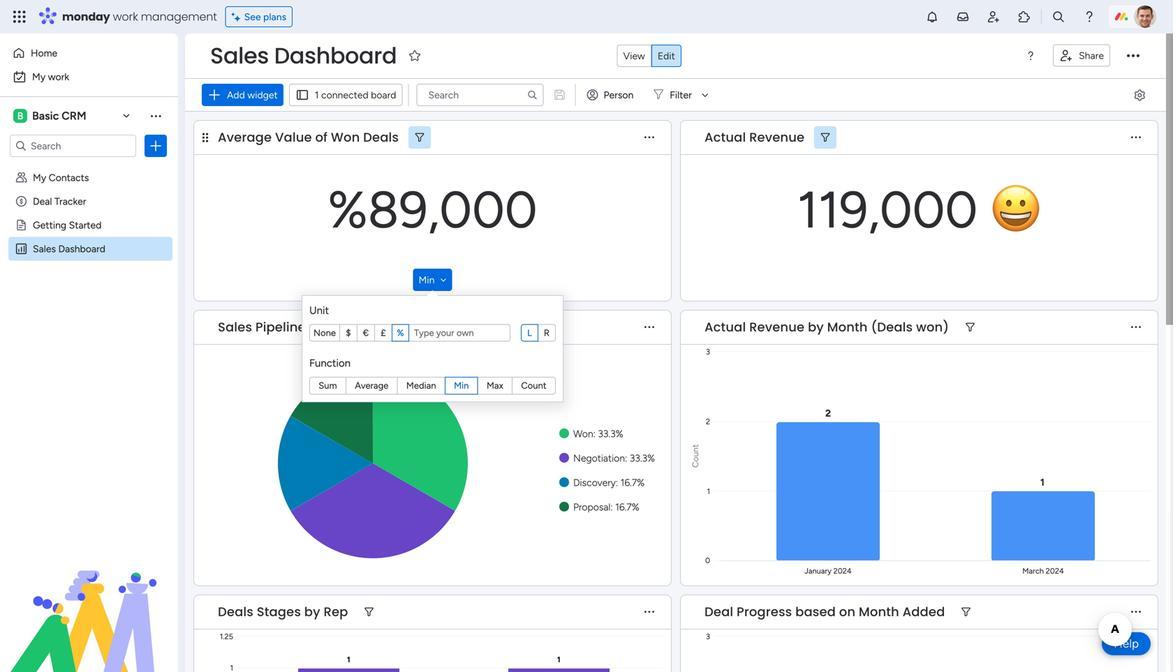 Task type: vqa. For each thing, say whether or not it's contained in the screenshot.


Task type: describe. For each thing, give the bounding box(es) containing it.
dashboard inside banner
[[274, 40, 397, 71]]

sales dashboard inside banner
[[210, 40, 397, 71]]

more dots image for deal progress based on month added
[[1132, 608, 1142, 618]]

r
[[544, 328, 550, 339]]

connected
[[321, 89, 369, 101]]

filter
[[670, 89, 692, 101]]

: for won
[[594, 428, 596, 440]]

16.7% for proposal : 16.7%
[[616, 502, 640, 514]]

more dots image for actual revenue
[[1132, 133, 1142, 143]]

on
[[840, 604, 856, 621]]

monday marketplace image
[[1018, 10, 1032, 24]]

33.3% for negotiation : 33.3%
[[630, 453, 655, 465]]

1 connected board button
[[289, 84, 403, 106]]

based
[[796, 604, 836, 621]]

display modes group
[[617, 45, 682, 67]]

search image
[[527, 89, 538, 101]]

workspace options image
[[149, 109, 163, 123]]

sales pipeline
[[218, 319, 306, 336]]

home option
[[8, 42, 170, 64]]

edit button
[[652, 45, 682, 67]]

min button
[[413, 269, 452, 291]]

deal for deal tracker
[[33, 196, 52, 208]]

person
[[604, 89, 634, 101]]

monday
[[62, 9, 110, 24]]

revenue for actual revenue
[[750, 129, 805, 146]]

settings image
[[1133, 88, 1147, 102]]

plans
[[263, 11, 287, 23]]

€
[[363, 328, 369, 339]]

see
[[244, 11, 261, 23]]

average for average
[[355, 380, 389, 392]]

negotiation : 33.3%
[[574, 453, 655, 465]]

Filter dashboard by text search field
[[417, 84, 544, 106]]

$
[[346, 328, 351, 339]]

help image
[[1083, 10, 1097, 24]]

discovery : 16.7%
[[574, 477, 645, 489]]

tracker
[[54, 196, 86, 208]]

max
[[487, 380, 504, 392]]

add widget
[[227, 89, 278, 101]]

filter button
[[648, 84, 714, 106]]

deal for deal progress based on month added
[[705, 604, 734, 621]]

discovery
[[574, 477, 616, 489]]

more dots image for deals stages by rep
[[645, 608, 655, 618]]

value
[[275, 129, 312, 146]]

terry turtle image
[[1135, 6, 1157, 28]]

119,000
[[798, 179, 978, 241]]

deal tracker
[[33, 196, 86, 208]]

select product image
[[13, 10, 27, 24]]

home
[[31, 47, 57, 59]]

Deals Stages by Rep field
[[215, 604, 352, 622]]

won : 33.3%
[[574, 428, 624, 440]]

add to favorites image
[[408, 49, 422, 63]]

sum
[[319, 380, 337, 392]]

contacts
[[49, 172, 89, 184]]

: for proposal
[[611, 502, 613, 514]]

public board image
[[15, 219, 28, 232]]

Type your own field
[[413, 327, 507, 340]]

share button
[[1054, 44, 1111, 67]]

actual revenue
[[705, 129, 805, 146]]

more options image
[[1128, 49, 1140, 62]]

function
[[310, 357, 351, 370]]

sales for "sales pipeline" field
[[218, 319, 252, 336]]

board
[[371, 89, 397, 101]]

😀
[[991, 179, 1042, 241]]

median
[[407, 380, 436, 392]]

%
[[397, 328, 404, 339]]

average for average value of won deals
[[218, 129, 272, 146]]

angle down image
[[440, 275, 447, 285]]

my for my contacts
[[33, 172, 46, 184]]

sales for sales dashboard field
[[210, 40, 269, 71]]

won)
[[917, 319, 950, 336]]

basic
[[32, 109, 59, 123]]

see plans button
[[225, 6, 293, 27]]

management
[[141, 9, 217, 24]]

16.7% for discovery : 16.7%
[[621, 477, 645, 489]]

1 vertical spatial won
[[574, 428, 594, 440]]



Task type: locate. For each thing, give the bounding box(es) containing it.
1 vertical spatial dashboard
[[58, 243, 105, 255]]

sales dashboard banner
[[185, 34, 1167, 112]]

sales left pipeline at the left
[[218, 319, 252, 336]]

my work
[[32, 71, 69, 83]]

unit
[[310, 305, 329, 317]]

Actual Revenue field
[[702, 129, 809, 147]]

16.7% down negotiation : 33.3%
[[621, 477, 645, 489]]

my work option
[[8, 66, 170, 88]]

: for discovery
[[616, 477, 618, 489]]

proposal
[[574, 502, 611, 514]]

1 vertical spatial average
[[355, 380, 389, 392]]

my for my work
[[32, 71, 46, 83]]

progress
[[737, 604, 793, 621]]

0 vertical spatial actual
[[705, 129, 746, 146]]

l
[[528, 328, 532, 339]]

1 vertical spatial my
[[33, 172, 46, 184]]

by for revenue
[[808, 319, 824, 336]]

1 vertical spatial work
[[48, 71, 69, 83]]

rep
[[324, 604, 348, 621]]

view
[[624, 50, 646, 62]]

0 vertical spatial my
[[32, 71, 46, 83]]

month
[[828, 319, 868, 336], [859, 604, 900, 621]]

1 vertical spatial actual
[[705, 319, 746, 336]]

2 actual from the top
[[705, 319, 746, 336]]

add widget button
[[202, 84, 284, 106]]

33.3%
[[598, 428, 624, 440], [630, 453, 655, 465]]

0 horizontal spatial more dots image
[[645, 608, 655, 618]]

: up negotiation
[[594, 428, 596, 440]]

more dots image
[[645, 133, 655, 143], [1132, 133, 1142, 143], [645, 323, 655, 333], [1132, 608, 1142, 618]]

0 vertical spatial deals
[[363, 129, 399, 146]]

month inside deal progress based on month added field
[[859, 604, 900, 621]]

see plans
[[244, 11, 287, 23]]

Sales Dashboard field
[[207, 40, 400, 71]]

deal inside field
[[705, 604, 734, 621]]

1 connected board
[[315, 89, 397, 101]]

option
[[0, 165, 178, 168]]

edit
[[658, 50, 676, 62]]

count
[[521, 380, 547, 392]]

workspace selection element
[[13, 108, 88, 124]]

1 horizontal spatial sales dashboard
[[210, 40, 397, 71]]

33.3% up discovery : 16.7%
[[630, 453, 655, 465]]

1 vertical spatial min
[[454, 380, 469, 392]]

stages
[[257, 604, 301, 621]]

sales inside field
[[218, 319, 252, 336]]

min inside button
[[419, 274, 435, 286]]

1 horizontal spatial min
[[454, 380, 469, 392]]

: down discovery : 16.7%
[[611, 502, 613, 514]]

none search field inside sales dashboard banner
[[417, 84, 544, 106]]

average right sum
[[355, 380, 389, 392]]

£
[[381, 328, 386, 339]]

share
[[1080, 50, 1105, 61]]

1 horizontal spatial deals
[[363, 129, 399, 146]]

won right of at the left top of page
[[331, 129, 360, 146]]

work inside option
[[48, 71, 69, 83]]

16.7% down discovery : 16.7%
[[616, 502, 640, 514]]

search everything image
[[1052, 10, 1066, 24]]

1 horizontal spatial 33.3%
[[630, 453, 655, 465]]

0 vertical spatial more dots image
[[1132, 323, 1142, 333]]

b
[[17, 110, 23, 122]]

pipeline
[[256, 319, 306, 336]]

work for monday
[[113, 9, 138, 24]]

: for negotiation
[[625, 453, 628, 465]]

average inside field
[[218, 129, 272, 146]]

0 horizontal spatial deals
[[218, 604, 254, 621]]

help button
[[1103, 633, 1151, 656]]

sales dashboard up 1 on the left
[[210, 40, 397, 71]]

: up discovery : 16.7%
[[625, 453, 628, 465]]

actual revenue by month (deals won)
[[705, 319, 950, 336]]

work
[[113, 9, 138, 24], [48, 71, 69, 83]]

view button
[[617, 45, 652, 67]]

sales dashboard down getting started
[[33, 243, 105, 255]]

monday work management
[[62, 9, 217, 24]]

0 horizontal spatial deal
[[33, 196, 52, 208]]

1 vertical spatial sales dashboard
[[33, 243, 105, 255]]

add
[[227, 89, 245, 101]]

won up negotiation
[[574, 428, 594, 440]]

0 vertical spatial month
[[828, 319, 868, 336]]

notifications image
[[926, 10, 940, 24]]

average
[[218, 129, 272, 146], [355, 380, 389, 392]]

list box containing my contacts
[[0, 163, 178, 450]]

deals left stages
[[218, 604, 254, 621]]

0 vertical spatial min
[[419, 274, 435, 286]]

revenue for actual revenue by month (deals won)
[[750, 319, 805, 336]]

1 horizontal spatial average
[[355, 380, 389, 392]]

widget
[[247, 89, 278, 101]]

deals inside field
[[363, 129, 399, 146]]

0 vertical spatial revenue
[[750, 129, 805, 146]]

my inside my work option
[[32, 71, 46, 83]]

work right monday
[[113, 9, 138, 24]]

options image
[[149, 139, 163, 153]]

getting
[[33, 219, 66, 231]]

none
[[314, 328, 336, 339]]

0 horizontal spatial by
[[304, 604, 320, 621]]

crm
[[62, 109, 86, 123]]

actual for actual revenue by month (deals won)
[[705, 319, 746, 336]]

1 actual from the top
[[705, 129, 746, 146]]

119,000 😀
[[798, 179, 1042, 241]]

1 vertical spatial deal
[[705, 604, 734, 621]]

:
[[594, 428, 596, 440], [625, 453, 628, 465], [616, 477, 618, 489], [611, 502, 613, 514]]

month left (deals
[[828, 319, 868, 336]]

0 vertical spatial by
[[808, 319, 824, 336]]

work for my
[[48, 71, 69, 83]]

0 horizontal spatial sales dashboard
[[33, 243, 105, 255]]

(deals
[[872, 319, 913, 336]]

Deal Progress based on Month Added field
[[702, 604, 949, 622]]

1 vertical spatial deals
[[218, 604, 254, 621]]

0 vertical spatial won
[[331, 129, 360, 146]]

won inside field
[[331, 129, 360, 146]]

my contacts
[[33, 172, 89, 184]]

more dots image for sales pipeline
[[645, 323, 655, 333]]

getting started
[[33, 219, 102, 231]]

deal up getting
[[33, 196, 52, 208]]

revenue inside actual revenue field
[[750, 129, 805, 146]]

my work link
[[8, 66, 170, 88]]

1 vertical spatial 16.7%
[[616, 502, 640, 514]]

average right dapulse drag handle 3 icon
[[218, 129, 272, 146]]

1 vertical spatial more dots image
[[645, 608, 655, 618]]

2 vertical spatial sales
[[218, 319, 252, 336]]

home link
[[8, 42, 170, 64]]

0 horizontal spatial work
[[48, 71, 69, 83]]

sales inside banner
[[210, 40, 269, 71]]

by inside deals stages by rep field
[[304, 604, 320, 621]]

month inside actual revenue by month (deals won) field
[[828, 319, 868, 336]]

lottie animation element
[[0, 532, 178, 673]]

%89,000
[[328, 179, 538, 241]]

revenue inside actual revenue by month (deals won) field
[[750, 319, 805, 336]]

by inside actual revenue by month (deals won) field
[[808, 319, 824, 336]]

my left contacts
[[33, 172, 46, 184]]

more dots image for actual revenue by month (deals won)
[[1132, 323, 1142, 333]]

dashboard up connected
[[274, 40, 397, 71]]

negotiation
[[574, 453, 625, 465]]

deal
[[33, 196, 52, 208], [705, 604, 734, 621]]

1 vertical spatial 33.3%
[[630, 453, 655, 465]]

actual
[[705, 129, 746, 146], [705, 319, 746, 336]]

proposal : 16.7%
[[574, 502, 640, 514]]

arrow down image
[[697, 87, 714, 103]]

work down the home
[[48, 71, 69, 83]]

0 vertical spatial 33.3%
[[598, 428, 624, 440]]

more dots image
[[1132, 323, 1142, 333], [645, 608, 655, 618]]

1 vertical spatial revenue
[[750, 319, 805, 336]]

list box
[[0, 163, 178, 450]]

average value of won deals
[[218, 129, 399, 146]]

actual for actual revenue
[[705, 129, 746, 146]]

update feed image
[[957, 10, 970, 24]]

lottie animation image
[[0, 532, 178, 673]]

public dashboard image
[[15, 242, 28, 256]]

0 vertical spatial sales dashboard
[[210, 40, 397, 71]]

workspace image
[[13, 108, 27, 124]]

1 vertical spatial sales
[[33, 243, 56, 255]]

deals
[[363, 129, 399, 146], [218, 604, 254, 621]]

1
[[315, 89, 319, 101]]

min
[[419, 274, 435, 286], [454, 380, 469, 392]]

sales up the "add widget" popup button on the top left
[[210, 40, 269, 71]]

month right on
[[859, 604, 900, 621]]

help
[[1115, 637, 1140, 652]]

revenue
[[750, 129, 805, 146], [750, 319, 805, 336]]

: down negotiation : 33.3%
[[616, 477, 618, 489]]

1 horizontal spatial deal
[[705, 604, 734, 621]]

dapulse drag handle 3 image
[[203, 133, 208, 143]]

0 vertical spatial 16.7%
[[621, 477, 645, 489]]

33.3% up negotiation : 33.3%
[[598, 428, 624, 440]]

deals inside field
[[218, 604, 254, 621]]

0 vertical spatial average
[[218, 129, 272, 146]]

0 vertical spatial sales
[[210, 40, 269, 71]]

1 vertical spatial month
[[859, 604, 900, 621]]

Actual Revenue by Month (Deals won) field
[[702, 319, 953, 337]]

added
[[903, 604, 946, 621]]

person button
[[582, 84, 642, 106]]

1 horizontal spatial dashboard
[[274, 40, 397, 71]]

0 horizontal spatial dashboard
[[58, 243, 105, 255]]

1 horizontal spatial work
[[113, 9, 138, 24]]

None search field
[[417, 84, 544, 106]]

1 revenue from the top
[[750, 129, 805, 146]]

min left 'angle down' image
[[419, 274, 435, 286]]

sales right public dashboard "image"
[[33, 243, 56, 255]]

started
[[69, 219, 102, 231]]

dashboard
[[274, 40, 397, 71], [58, 243, 105, 255]]

0 horizontal spatial average
[[218, 129, 272, 146]]

2 revenue from the top
[[750, 319, 805, 336]]

my down the home
[[32, 71, 46, 83]]

1 horizontal spatial more dots image
[[1132, 323, 1142, 333]]

0 horizontal spatial won
[[331, 129, 360, 146]]

by for stages
[[304, 604, 320, 621]]

deals stages by rep
[[218, 604, 348, 621]]

dashboard down started at the left top
[[58, 243, 105, 255]]

basic crm
[[32, 109, 86, 123]]

deals down board
[[363, 129, 399, 146]]

16.7%
[[621, 477, 645, 489], [616, 502, 640, 514]]

deal left progress
[[705, 604, 734, 621]]

0 vertical spatial dashboard
[[274, 40, 397, 71]]

won
[[331, 129, 360, 146], [574, 428, 594, 440]]

of
[[315, 129, 328, 146]]

0 horizontal spatial min
[[419, 274, 435, 286]]

sales dashboard
[[210, 40, 397, 71], [33, 243, 105, 255]]

1 horizontal spatial by
[[808, 319, 824, 336]]

Sales Pipeline field
[[215, 319, 309, 337]]

by
[[808, 319, 824, 336], [304, 604, 320, 621]]

min left max
[[454, 380, 469, 392]]

1 vertical spatial by
[[304, 604, 320, 621]]

Search in workspace field
[[29, 138, 117, 154]]

0 vertical spatial deal
[[33, 196, 52, 208]]

menu image
[[1026, 50, 1037, 61]]

33.3% for won : 33.3%
[[598, 428, 624, 440]]

1 horizontal spatial won
[[574, 428, 594, 440]]

invite members image
[[987, 10, 1001, 24]]

sales
[[210, 40, 269, 71], [33, 243, 56, 255], [218, 319, 252, 336]]

deal inside list box
[[33, 196, 52, 208]]

0 vertical spatial work
[[113, 9, 138, 24]]

0 horizontal spatial 33.3%
[[598, 428, 624, 440]]

Average Value of Won Deals field
[[215, 129, 402, 147]]

deal progress based on month added
[[705, 604, 946, 621]]



